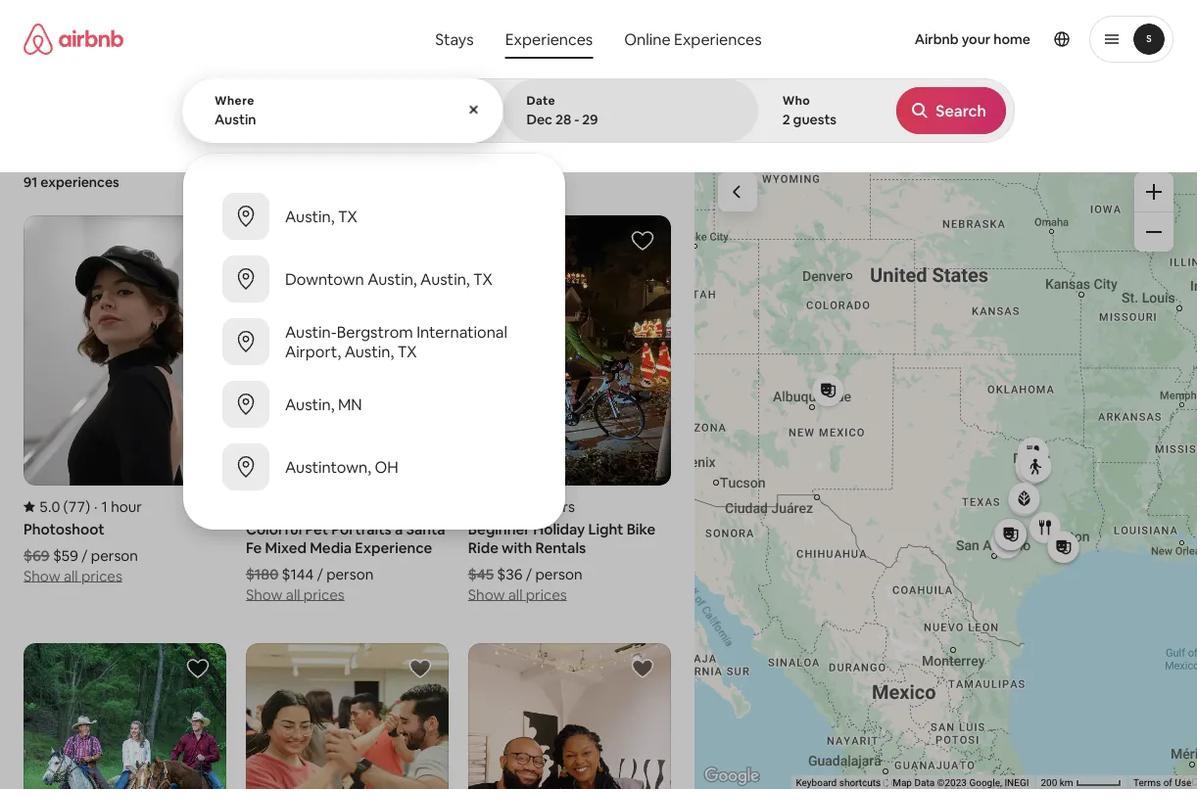 Task type: locate. For each thing, give the bounding box(es) containing it.
1 horizontal spatial all
[[286, 585, 300, 605]]

1 horizontal spatial show
[[246, 585, 283, 605]]

austin, inside austin-bergstrom international airport, austin, tx
[[345, 342, 394, 362]]

prices inside colorful pet portraits a santa fe mixed media experience $180 $144 / person show all prices
[[304, 585, 345, 605]]

all
[[64, 567, 78, 586], [286, 585, 300, 605], [508, 585, 523, 605]]

Food and drink button
[[747, 95, 887, 134]]

1 horizontal spatial person
[[326, 565, 374, 584]]

all down $36
[[508, 585, 523, 605]]

austin, up austin, mn option
[[345, 342, 394, 362]]

2 horizontal spatial show all prices button
[[468, 584, 567, 605]]

show for $180
[[246, 585, 283, 605]]

show all prices button
[[24, 565, 122, 586], [246, 584, 345, 605], [468, 584, 567, 605]]

1 horizontal spatial 2
[[783, 111, 790, 128]]

austin, up downtown
[[285, 206, 335, 226]]

home
[[994, 30, 1031, 48]]

0 horizontal spatial person
[[91, 546, 138, 565]]

and inside button
[[805, 106, 829, 123]]

/
[[81, 546, 88, 565], [317, 565, 323, 584], [526, 565, 532, 584]]

online experiences link
[[609, 20, 778, 59]]

keyboard
[[796, 778, 837, 789]]

experience
[[355, 538, 432, 557]]

and
[[499, 106, 522, 123], [805, 106, 829, 123]]

person for $45
[[535, 565, 583, 584]]

1 horizontal spatial prices
[[304, 585, 345, 605]]

sports
[[919, 106, 960, 123]]

/ right $144
[[317, 565, 323, 584]]

prices inside 2 hours beginner holiday light bike ride with rentals $45 $36 / person show all prices
[[526, 585, 567, 605]]

online
[[624, 29, 671, 49]]

$69
[[24, 546, 50, 565]]

austin, left mn
[[285, 394, 335, 415]]

downtown austin, austin, tx
[[285, 269, 493, 289]]

prices for $180
[[304, 585, 345, 605]]

2 and from the left
[[805, 106, 829, 123]]

experiences button
[[490, 20, 609, 59]]

2
[[783, 111, 790, 128], [526, 497, 534, 516]]

experiences up date
[[505, 29, 593, 49]]

1 and from the left
[[499, 106, 522, 123]]

prices down 'rentals'
[[526, 585, 567, 605]]

1 horizontal spatial and
[[805, 106, 829, 123]]

all inside 2 hours beginner holiday light bike ride with rentals $45 $36 / person show all prices
[[508, 585, 523, 605]]

what can we help you find? tab list
[[420, 20, 609, 59]]

5.0 out of 5 average rating,  77 reviews image
[[24, 497, 90, 516]]

show all prices button inside colorful pet portraits a santa fe mixed media experience group
[[246, 584, 345, 605]]

1 vertical spatial tx
[[473, 269, 493, 289]]

search suggestions list box
[[183, 170, 565, 514]]

0 horizontal spatial show
[[24, 567, 60, 586]]

0 horizontal spatial and
[[499, 106, 522, 123]]

use
[[1175, 778, 1192, 789]]

0 horizontal spatial prices
[[81, 567, 122, 586]]

2 down who
[[783, 111, 790, 128]]

show inside 2 hours beginner holiday light bike ride with rentals $45 $36 / person show all prices
[[468, 585, 505, 605]]

1 horizontal spatial show all prices button
[[246, 584, 345, 605]]

show down $180
[[246, 585, 283, 605]]

show
[[24, 567, 60, 586], [246, 585, 283, 605], [468, 585, 505, 605]]

add to wishlist image inside beginner holiday light bike ride with rentals 'group'
[[631, 229, 654, 253]]

91
[[24, 173, 38, 191]]

0 horizontal spatial show all prices button
[[24, 565, 122, 586]]

tx
[[338, 206, 357, 226], [473, 269, 493, 289], [397, 342, 417, 362]]

2 horizontal spatial prices
[[526, 585, 567, 605]]

0 horizontal spatial tx
[[338, 206, 357, 226]]

0 vertical spatial 2
[[783, 111, 790, 128]]

add to wishlist image
[[631, 229, 654, 253], [186, 657, 210, 681], [408, 657, 432, 681]]

austin,
[[285, 206, 335, 226], [368, 269, 417, 289], [420, 269, 470, 289], [345, 342, 394, 362], [285, 394, 335, 415]]

/ inside colorful pet portraits a santa fe mixed media experience $180 $144 / person show all prices
[[317, 565, 323, 584]]

show all prices button down "mixed"
[[246, 584, 345, 605]]

/ inside 2 hours beginner holiday light bike ride with rentals $45 $36 / person show all prices
[[526, 565, 532, 584]]

1 vertical spatial 2
[[526, 497, 534, 516]]

show all prices button inside photoshoot group
[[24, 565, 122, 586]]

200 km
[[1041, 778, 1076, 789]]

beginner
[[468, 520, 530, 539]]

91 experiences
[[24, 173, 119, 191]]

austintown, oh option
[[183, 436, 565, 499]]

km
[[1060, 778, 1073, 789]]

show all prices button down with
[[468, 584, 567, 605]]

your
[[962, 30, 991, 48]]

2 horizontal spatial person
[[535, 565, 583, 584]]

person inside 2 hours beginner holiday light bike ride with rentals $45 $36 / person show all prices
[[535, 565, 583, 584]]

google map
showing 20 experiences. region
[[695, 149, 1197, 790]]

prices
[[81, 567, 122, 586], [304, 585, 345, 605], [526, 585, 567, 605]]

data
[[914, 778, 935, 789]]

2 horizontal spatial show
[[468, 585, 505, 605]]

2 vertical spatial tx
[[397, 342, 417, 362]]

prices inside photoshoot $69 $59 / person show all prices
[[81, 567, 122, 586]]

1
[[102, 497, 108, 516]]

person down 'rentals'
[[535, 565, 583, 584]]

bike
[[627, 520, 656, 539]]

art and culture
[[475, 106, 570, 123]]

(77)
[[63, 497, 90, 516]]

2 inside 2 hours beginner holiday light bike ride with rentals $45 $36 / person show all prices
[[526, 497, 534, 516]]

oh
[[375, 457, 398, 477]]

1 horizontal spatial tx
[[397, 342, 417, 362]]

with
[[502, 538, 532, 557]]

2 horizontal spatial add to wishlist image
[[631, 229, 654, 253]]

a
[[395, 520, 403, 539]]

1 horizontal spatial experiences
[[674, 29, 762, 49]]

2 horizontal spatial tx
[[473, 269, 493, 289]]

1 horizontal spatial add to wishlist image
[[408, 657, 432, 681]]

all down $59
[[64, 567, 78, 586]]

austin, inside austin, mn option
[[285, 394, 335, 415]]

international
[[417, 322, 508, 342]]

· 1 hour
[[94, 497, 142, 516]]

show down $69
[[24, 567, 60, 586]]

2 left hours
[[526, 497, 534, 516]]

austin, inside austin, tx option
[[285, 206, 335, 226]]

where
[[215, 93, 255, 108]]

Where field
[[215, 111, 471, 128]]

None search field
[[182, 0, 1015, 530]]

person
[[91, 546, 138, 565], [326, 565, 374, 584], [535, 565, 583, 584]]

beginner holiday light bike ride with rentals group
[[468, 216, 671, 605]]

2 horizontal spatial /
[[526, 565, 532, 584]]

Art and culture button
[[451, 95, 593, 134]]

0 horizontal spatial all
[[64, 567, 78, 586]]

0 horizontal spatial experiences
[[505, 29, 593, 49]]

2 experiences from the left
[[674, 29, 762, 49]]

all down $144
[[286, 585, 300, 605]]

keyboard shortcuts button
[[796, 777, 881, 790]]

show down $45
[[468, 585, 505, 605]]

terms of use link
[[1134, 778, 1192, 789]]

all inside colorful pet portraits a santa fe mixed media experience $180 $144 / person show all prices
[[286, 585, 300, 605]]

show all prices button down photoshoot
[[24, 565, 122, 586]]

/ right $36
[[526, 565, 532, 584]]

experiences
[[505, 29, 593, 49], [674, 29, 762, 49]]

person down media
[[326, 565, 374, 584]]

1 experiences from the left
[[505, 29, 593, 49]]

person inside colorful pet portraits a santa fe mixed media experience $180 $144 / person show all prices
[[326, 565, 374, 584]]

$45
[[468, 565, 494, 584]]

shortcuts
[[839, 778, 881, 789]]

prices down photoshoot
[[81, 567, 122, 586]]

0 horizontal spatial 2
[[526, 497, 534, 516]]

2 hours beginner holiday light bike ride with rentals $45 $36 / person show all prices
[[468, 497, 656, 605]]

show inside photoshoot $69 $59 / person show all prices
[[24, 567, 60, 586]]

and inside button
[[499, 106, 522, 123]]

experiences right the online
[[674, 29, 762, 49]]

person right $59
[[91, 546, 138, 565]]

0 vertical spatial tx
[[338, 206, 357, 226]]

experiences tab panel
[[182, 78, 1015, 530]]

guests
[[793, 111, 837, 128]]

$59
[[53, 546, 78, 565]]

mn
[[338, 394, 362, 415]]

show inside colorful pet portraits a santa fe mixed media experience $180 $144 / person show all prices
[[246, 585, 283, 605]]

drink
[[832, 106, 864, 123]]

0 horizontal spatial /
[[81, 546, 88, 565]]

$36
[[497, 565, 523, 584]]

stays button
[[420, 20, 490, 59]]

/ right $59
[[81, 546, 88, 565]]

online experiences
[[624, 29, 762, 49]]

google image
[[699, 764, 764, 790]]

all for $45
[[508, 585, 523, 605]]

holiday
[[533, 520, 585, 539]]

experiences inside 'online experiences' link
[[674, 29, 762, 49]]

2 horizontal spatial all
[[508, 585, 523, 605]]

1 horizontal spatial /
[[317, 565, 323, 584]]

show all prices button inside beginner holiday light bike ride with rentals 'group'
[[468, 584, 567, 605]]

food
[[770, 106, 802, 123]]

prices down $144
[[304, 585, 345, 605]]

person inside photoshoot $69 $59 / person show all prices
[[91, 546, 138, 565]]



Task type: vqa. For each thing, say whether or not it's contained in the screenshot.
April to the middle
no



Task type: describe. For each thing, give the bounding box(es) containing it.
5.0
[[39, 497, 60, 516]]

and for art
[[499, 106, 522, 123]]

tours
[[1015, 106, 1050, 123]]

and for food
[[805, 106, 829, 123]]

-
[[574, 111, 580, 128]]

terms
[[1134, 778, 1161, 789]]

light
[[588, 520, 624, 539]]

none search field containing stays
[[182, 0, 1015, 530]]

date
[[527, 93, 556, 108]]

show all prices button for $36
[[468, 584, 567, 605]]

2 inside who 2 guests
[[783, 111, 790, 128]]

pet
[[305, 520, 328, 539]]

austin, tx
[[285, 206, 357, 226]]

austin, up the 'bergstrom'
[[368, 269, 417, 289]]

show for $45
[[468, 585, 505, 605]]

colorful pet portraits a santa fe mixed media experience group
[[246, 216, 449, 605]]

media
[[310, 538, 352, 557]]

$144
[[282, 565, 314, 584]]

who
[[783, 93, 811, 108]]

show all prices button for $144
[[246, 584, 345, 605]]

photoshoot group
[[24, 216, 226, 586]]

portraits
[[332, 520, 392, 539]]

/ inside photoshoot $69 $59 / person show all prices
[[81, 546, 88, 565]]

experiences inside experiences button
[[505, 29, 593, 49]]

ride
[[468, 538, 499, 557]]

terms of use
[[1134, 778, 1192, 789]]

austin, mn option
[[183, 373, 565, 436]]

downtown austin, austin, tx option
[[183, 248, 565, 311]]

keyboard shortcuts
[[796, 778, 881, 789]]

Sports button
[[895, 95, 984, 134]]

experiences
[[40, 173, 119, 191]]

stays
[[435, 29, 474, 49]]

/ for $180
[[317, 565, 323, 584]]

·
[[94, 497, 98, 516]]

$180
[[246, 565, 279, 584]]

Tours button
[[992, 95, 1073, 134]]

photoshoot $69 $59 / person show all prices
[[24, 520, 138, 586]]

google,
[[969, 778, 1002, 789]]

bergstrom
[[337, 322, 413, 342]]

tx inside austin, tx option
[[338, 206, 357, 226]]

austin, tx option
[[183, 185, 565, 248]]

28
[[556, 111, 571, 128]]

austin-bergstrom international airport, austin, tx
[[285, 322, 508, 362]]

0 horizontal spatial add to wishlist image
[[186, 657, 210, 681]]

airport,
[[285, 342, 341, 362]]

colorful pet portraits a santa fe mixed media experience $180 $144 / person show all prices
[[246, 520, 445, 605]]

©2023
[[937, 778, 967, 789]]

hours
[[537, 497, 575, 516]]

airbnb
[[915, 30, 959, 48]]

colorful
[[246, 520, 302, 539]]

prices for $45
[[526, 585, 567, 605]]

photoshoot
[[24, 520, 105, 539]]

map
[[893, 778, 912, 789]]

5.0 (77)
[[39, 497, 90, 516]]

all for $180
[[286, 585, 300, 605]]

hour
[[111, 497, 142, 516]]

austintown, oh
[[285, 457, 398, 477]]

Entertainment button
[[601, 95, 739, 134]]

austin-bergstrom international airport, austin, tx option
[[183, 311, 565, 373]]

who 2 guests
[[783, 93, 837, 128]]

date dec 28 - 29
[[527, 93, 598, 128]]

food and drink
[[770, 106, 864, 123]]

santa
[[406, 520, 445, 539]]

show all prices button for $59
[[24, 565, 122, 586]]

profile element
[[782, 0, 1174, 78]]

downtown
[[285, 269, 364, 289]]

rentals
[[535, 538, 586, 557]]

all inside photoshoot $69 $59 / person show all prices
[[64, 567, 78, 586]]

mixed
[[265, 538, 307, 557]]

culture
[[525, 106, 570, 123]]

add to wishlist image
[[631, 657, 654, 681]]

airbnb your home link
[[903, 19, 1043, 60]]

of
[[1164, 778, 1173, 789]]

tx inside austin-bergstrom international airport, austin, tx
[[397, 342, 417, 362]]

inegi
[[1005, 778, 1029, 789]]

art
[[475, 106, 496, 123]]

austin, up international at the top left
[[420, 269, 470, 289]]

/ for $45
[[526, 565, 532, 584]]

person for $180
[[326, 565, 374, 584]]

tx inside the downtown austin, austin, tx option
[[473, 269, 493, 289]]

200
[[1041, 778, 1057, 789]]

zoom out image
[[1147, 224, 1162, 240]]

austin, mn
[[285, 394, 362, 415]]

map data ©2023 google, inegi
[[893, 778, 1029, 789]]

zoom in image
[[1147, 184, 1162, 200]]

29
[[582, 111, 598, 128]]

airbnb your home
[[915, 30, 1031, 48]]

200 km button
[[1035, 776, 1128, 790]]

dec
[[527, 111, 553, 128]]

austintown,
[[285, 457, 371, 477]]

fe
[[246, 538, 262, 557]]

austin-
[[285, 322, 337, 342]]



